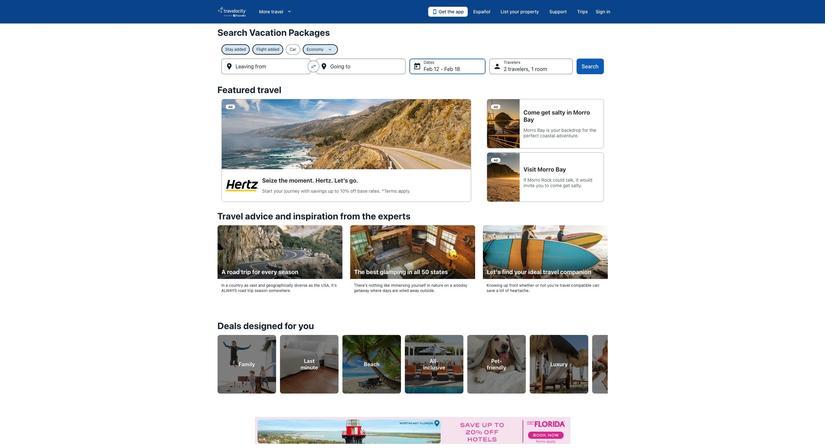 Task type: locate. For each thing, give the bounding box(es) containing it.
travelocity logo image
[[218, 7, 246, 17]]

swap origin and destination values image
[[311, 63, 317, 69]]

travel advice and inspiration from the experts region
[[214, 207, 612, 305]]

next image
[[604, 358, 612, 366]]

download the app button image
[[433, 9, 438, 14]]

main content
[[0, 23, 826, 444]]



Task type: describe. For each thing, give the bounding box(es) containing it.
featured travel region
[[214, 81, 612, 207]]

previous image
[[214, 358, 222, 366]]



